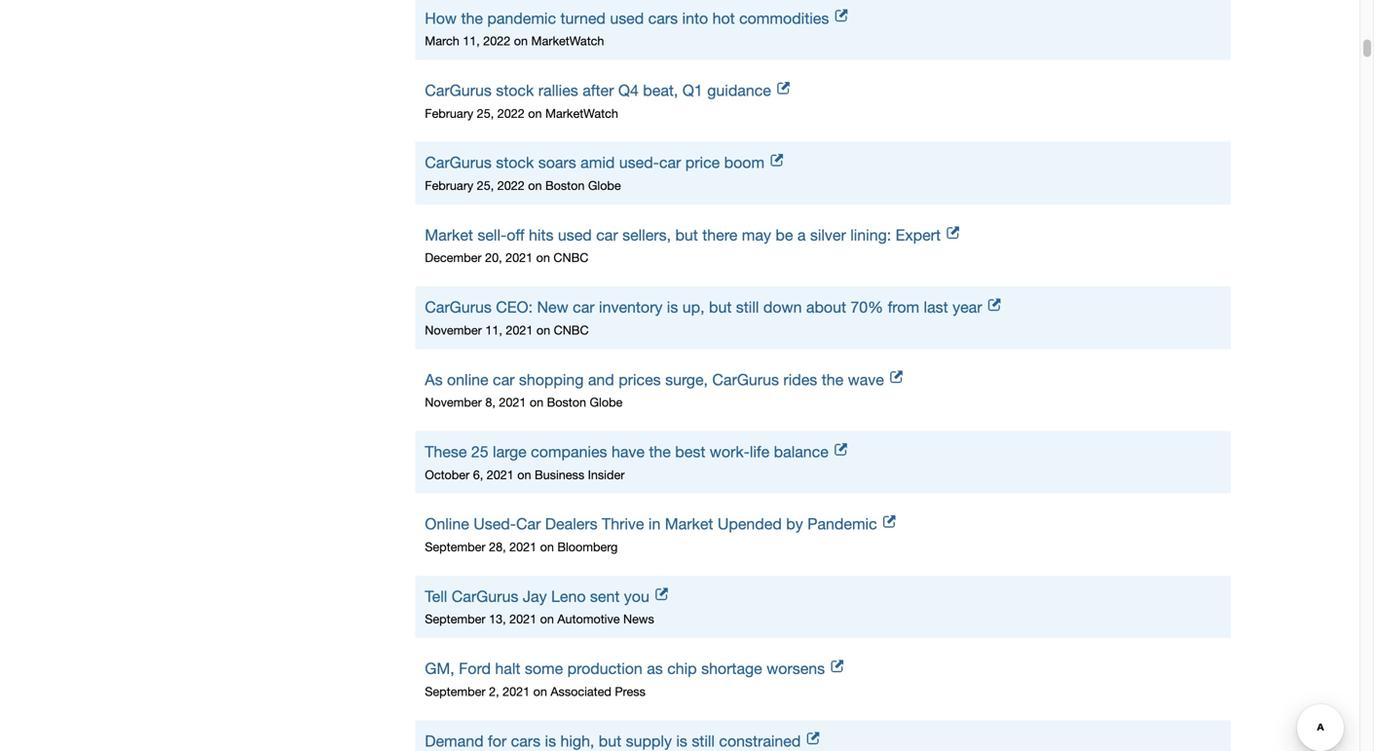 Task type: locate. For each thing, give the bounding box(es) containing it.
stock up february 25, 2022 on marketwatch
[[496, 81, 534, 99]]

1 vertical spatial cnbc
[[554, 323, 589, 337]]

september for gm,
[[425, 684, 486, 699]]

25,
[[477, 106, 494, 120], [477, 178, 494, 192]]

car left 'price'
[[660, 154, 681, 172]]

but left the there
[[676, 226, 698, 244]]

1 vertical spatial boston
[[547, 395, 587, 409]]

but for there
[[676, 226, 698, 244]]

by
[[787, 515, 804, 533]]

2021 down ceo:
[[506, 323, 533, 337]]

globe
[[588, 178, 621, 192], [590, 395, 623, 409]]

1 vertical spatial 11,
[[486, 323, 503, 337]]

cnbc for hits
[[554, 251, 589, 265]]

stock up february 25, 2022 on boston globe
[[496, 154, 534, 172]]

0 vertical spatial cnbc
[[554, 251, 589, 265]]

work-
[[710, 443, 750, 461]]

2021 down car
[[510, 540, 537, 554]]

still
[[736, 298, 759, 316], [692, 732, 715, 750]]

2021 for halt
[[503, 684, 530, 699]]

marketwatch down cargurus stock rallies after q4 beat, q1 guidance at the top of page
[[546, 106, 619, 120]]

globe down amid
[[588, 178, 621, 192]]

for
[[488, 732, 507, 750]]

cars
[[649, 9, 678, 27], [511, 732, 541, 750]]

used right hits at left
[[558, 226, 592, 244]]

market right in
[[665, 515, 714, 533]]

new
[[537, 298, 569, 316]]

1 stock from the top
[[496, 81, 534, 99]]

2 horizontal spatial the
[[822, 371, 844, 389]]

still left down
[[736, 298, 759, 316]]

1 september from the top
[[425, 540, 486, 554]]

the left best
[[649, 443, 671, 461]]

1 vertical spatial stock
[[496, 154, 534, 172]]

0 vertical spatial globe
[[588, 178, 621, 192]]

boston down soars
[[546, 178, 585, 192]]

2021 for car
[[510, 540, 537, 554]]

boston down shopping
[[547, 395, 587, 409]]

have
[[612, 443, 645, 461]]

0 vertical spatial 25,
[[477, 106, 494, 120]]

70%
[[851, 298, 884, 316]]

1 vertical spatial february
[[425, 178, 474, 192]]

car left sellers,
[[597, 226, 618, 244]]

cargurus down the december
[[425, 298, 492, 316]]

on down new
[[537, 323, 551, 337]]

is left 'up,'
[[667, 298, 679, 316]]

globe for used-
[[588, 178, 621, 192]]

inventory
[[599, 298, 663, 316]]

0 horizontal spatial market
[[425, 226, 473, 244]]

0 vertical spatial november
[[425, 323, 482, 337]]

november down online
[[425, 395, 482, 409]]

how
[[425, 9, 457, 27]]

1 horizontal spatial still
[[736, 298, 759, 316]]

1 vertical spatial cars
[[511, 732, 541, 750]]

worsens
[[767, 660, 825, 678]]

car up 8,
[[493, 371, 515, 389]]

september for online
[[425, 540, 486, 554]]

february up the december
[[425, 178, 474, 192]]

0 vertical spatial marketwatch
[[532, 34, 605, 48]]

gm,
[[425, 660, 455, 678]]

february down march at the left top of the page
[[425, 106, 474, 120]]

november
[[425, 323, 482, 337], [425, 395, 482, 409]]

shopping
[[519, 371, 584, 389]]

on down shopping
[[530, 395, 544, 409]]

0 vertical spatial the
[[461, 9, 483, 27]]

2 horizontal spatial but
[[709, 298, 732, 316]]

11, down ceo:
[[486, 323, 503, 337]]

1 february from the top
[[425, 106, 474, 120]]

on down 'rallies'
[[528, 106, 542, 120]]

0 vertical spatial but
[[676, 226, 698, 244]]

25, up sell-
[[477, 178, 494, 192]]

cargurus up february 25, 2022 on boston globe
[[425, 154, 492, 172]]

1 november from the top
[[425, 323, 482, 337]]

0 vertical spatial cars
[[649, 9, 678, 27]]

2022 up off
[[498, 178, 525, 192]]

2021 right 8,
[[499, 395, 527, 409]]

cnbc down new
[[554, 323, 589, 337]]

2 stock from the top
[[496, 154, 534, 172]]

0 vertical spatial still
[[736, 298, 759, 316]]

after
[[583, 81, 614, 99]]

these 25 large companies have the best work-life balance link
[[425, 441, 1222, 463]]

balance
[[774, 443, 829, 461]]

there
[[703, 226, 738, 244]]

boston
[[546, 178, 585, 192], [547, 395, 587, 409]]

2021 down off
[[506, 251, 533, 265]]

turned
[[561, 9, 606, 27]]

0 horizontal spatial the
[[461, 9, 483, 27]]

on down the large
[[518, 468, 532, 482]]

cargurus for cargurus stock soars amid used-car price boom
[[425, 154, 492, 172]]

11, right march at the left top of the page
[[463, 34, 480, 48]]

online
[[425, 515, 469, 533]]

25, for rallies
[[477, 106, 494, 120]]

soars
[[539, 154, 577, 172]]

pandemic
[[488, 9, 556, 27]]

1 vertical spatial marketwatch
[[546, 106, 619, 120]]

car
[[660, 154, 681, 172], [597, 226, 618, 244], [573, 298, 595, 316], [493, 371, 515, 389]]

tell
[[425, 587, 448, 606]]

0 vertical spatial used
[[610, 9, 644, 27]]

market sell-off hits used car sellers, but there may be a silver lining: expert link
[[425, 224, 1222, 246]]

november up online
[[425, 323, 482, 337]]

0 horizontal spatial cars
[[511, 732, 541, 750]]

a
[[798, 226, 806, 244]]

0 horizontal spatial but
[[599, 732, 622, 750]]

on for new
[[537, 323, 551, 337]]

1 cnbc from the top
[[554, 251, 589, 265]]

1 horizontal spatial market
[[665, 515, 714, 533]]

2 vertical spatial september
[[425, 684, 486, 699]]

2 cnbc from the top
[[554, 323, 589, 337]]

2022 for soars
[[498, 178, 525, 192]]

on down pandemic
[[514, 34, 528, 48]]

still for is
[[692, 732, 715, 750]]

11,
[[463, 34, 480, 48], [486, 323, 503, 337]]

rallies
[[539, 81, 579, 99]]

september for tell
[[425, 612, 486, 626]]

cargurus
[[425, 81, 492, 99], [425, 154, 492, 172], [425, 298, 492, 316], [713, 371, 780, 389], [452, 587, 519, 606]]

25, for soars
[[477, 178, 494, 192]]

february 25, 2022 on marketwatch
[[425, 106, 619, 120]]

2 november from the top
[[425, 395, 482, 409]]

pandemic
[[808, 515, 878, 533]]

1 horizontal spatial 11,
[[486, 323, 503, 337]]

0 vertical spatial 2022
[[484, 34, 511, 48]]

life
[[750, 443, 770, 461]]

september
[[425, 540, 486, 554], [425, 612, 486, 626], [425, 684, 486, 699]]

2022 down march 11, 2022 on marketwatch
[[498, 106, 525, 120]]

1 vertical spatial 25,
[[477, 178, 494, 192]]

cnbc down hits at left
[[554, 251, 589, 265]]

november 8, 2021 on boston globe
[[425, 395, 623, 409]]

2021 right 2,
[[503, 684, 530, 699]]

0 horizontal spatial still
[[692, 732, 715, 750]]

1 vertical spatial used
[[558, 226, 592, 244]]

0 horizontal spatial used
[[558, 226, 592, 244]]

globe for and
[[590, 395, 623, 409]]

cnbc
[[554, 251, 589, 265], [554, 323, 589, 337]]

1 horizontal spatial the
[[649, 443, 671, 461]]

market up the december
[[425, 226, 473, 244]]

still right supply
[[692, 732, 715, 750]]

1 vertical spatial still
[[692, 732, 715, 750]]

2022 down pandemic
[[484, 34, 511, 48]]

october 6, 2021 on business insider
[[425, 468, 625, 482]]

but
[[676, 226, 698, 244], [709, 298, 732, 316], [599, 732, 622, 750]]

ceo:
[[496, 298, 533, 316]]

2 vertical spatial but
[[599, 732, 622, 750]]

2 25, from the top
[[477, 178, 494, 192]]

1 vertical spatial but
[[709, 298, 732, 316]]

0 vertical spatial 11,
[[463, 34, 480, 48]]

how the pandemic turned used cars into hot commodities link
[[425, 7, 1222, 29]]

used right turned
[[610, 9, 644, 27]]

online
[[447, 371, 489, 389]]

september down online
[[425, 540, 486, 554]]

1 vertical spatial september
[[425, 612, 486, 626]]

into
[[683, 9, 709, 27]]

but for still
[[709, 298, 732, 316]]

market sell-off hits used car sellers, but there may be a silver lining: expert
[[425, 226, 941, 244]]

1 horizontal spatial used
[[610, 9, 644, 27]]

but right high,
[[599, 732, 622, 750]]

but right 'up,'
[[709, 298, 732, 316]]

thrive
[[602, 515, 645, 533]]

used
[[610, 9, 644, 27], [558, 226, 592, 244]]

on down hits at left
[[537, 251, 550, 265]]

25, down march 11, 2022 on marketwatch
[[477, 106, 494, 120]]

halt
[[495, 660, 521, 678]]

stock
[[496, 81, 534, 99], [496, 154, 534, 172]]

1 vertical spatial november
[[425, 395, 482, 409]]

8,
[[486, 395, 496, 409]]

car right new
[[573, 298, 595, 316]]

march 11, 2022 on marketwatch
[[425, 34, 605, 48]]

marketwatch for turned
[[532, 34, 605, 48]]

2 february from the top
[[425, 178, 474, 192]]

cnbc for car
[[554, 323, 589, 337]]

1 vertical spatial market
[[665, 515, 714, 533]]

is left high,
[[545, 732, 556, 750]]

dealers
[[545, 515, 598, 533]]

november for cargurus
[[425, 323, 482, 337]]

1 25, from the top
[[477, 106, 494, 120]]

boston for amid
[[546, 178, 585, 192]]

automotive
[[558, 612, 620, 626]]

2021 for jay
[[510, 612, 537, 626]]

2021 for large
[[487, 468, 514, 482]]

2021 for off
[[506, 251, 533, 265]]

cargurus down march at the left top of the page
[[425, 81, 492, 99]]

0 horizontal spatial 11,
[[463, 34, 480, 48]]

globe down and
[[590, 395, 623, 409]]

on down soars
[[528, 178, 542, 192]]

1 horizontal spatial but
[[676, 226, 698, 244]]

be
[[776, 226, 794, 244]]

0 vertical spatial stock
[[496, 81, 534, 99]]

1 horizontal spatial cars
[[649, 9, 678, 27]]

on down car
[[540, 540, 554, 554]]

chip
[[668, 660, 697, 678]]

1 vertical spatial 2022
[[498, 106, 525, 120]]

marketwatch for after
[[546, 106, 619, 120]]

2021 for car
[[499, 395, 527, 409]]

2021 down 'jay'
[[510, 612, 537, 626]]

and
[[588, 371, 615, 389]]

2 vertical spatial 2022
[[498, 178, 525, 192]]

the right rides
[[822, 371, 844, 389]]

cargurus left rides
[[713, 371, 780, 389]]

2022
[[484, 34, 511, 48], [498, 106, 525, 120], [498, 178, 525, 192]]

on
[[514, 34, 528, 48], [528, 106, 542, 120], [528, 178, 542, 192], [537, 251, 550, 265], [537, 323, 551, 337], [530, 395, 544, 409], [518, 468, 532, 482], [540, 540, 554, 554], [540, 612, 554, 626], [534, 684, 547, 699]]

demand for cars is high, but supply is still constrained link
[[425, 730, 1222, 751]]

on down "some"
[[534, 684, 547, 699]]

0 vertical spatial boston
[[546, 178, 585, 192]]

1 vertical spatial globe
[[590, 395, 623, 409]]

0 vertical spatial september
[[425, 540, 486, 554]]

is
[[667, 298, 679, 316], [545, 732, 556, 750], [677, 732, 688, 750]]

september down tell
[[425, 612, 486, 626]]

2021 right 6,
[[487, 468, 514, 482]]

wave
[[848, 371, 885, 389]]

marketwatch down turned
[[532, 34, 605, 48]]

q4
[[619, 81, 639, 99]]

september down the gm,
[[425, 684, 486, 699]]

stock for soars
[[496, 154, 534, 172]]

on down the tell cargurus jay leno sent you
[[540, 612, 554, 626]]

2 vertical spatial the
[[649, 443, 671, 461]]

cars right the for
[[511, 732, 541, 750]]

rides
[[784, 371, 818, 389]]

cars left into
[[649, 9, 678, 27]]

3 september from the top
[[425, 684, 486, 699]]

october
[[425, 468, 470, 482]]

the right how
[[461, 9, 483, 27]]

0 vertical spatial february
[[425, 106, 474, 120]]

on for car
[[540, 540, 554, 554]]

november 11, 2021 on cnbc
[[425, 323, 589, 337]]

2 september from the top
[[425, 612, 486, 626]]



Task type: describe. For each thing, give the bounding box(es) containing it.
cargurus stock rallies after q4 beat, q1 guidance link
[[425, 79, 1222, 102]]

from
[[888, 298, 920, 316]]

on for pandemic
[[514, 34, 528, 48]]

0 vertical spatial market
[[425, 226, 473, 244]]

best
[[676, 443, 706, 461]]

september 13, 2021 on automotive news
[[425, 612, 655, 626]]

cargurus stock rallies after q4 beat, q1 guidance
[[425, 81, 772, 99]]

as online car shopping and prices surge, cargurus rides the wave
[[425, 371, 885, 389]]

some
[[525, 660, 563, 678]]

september 2, 2021 on associated press
[[425, 684, 646, 699]]

tell cargurus jay leno sent you link
[[425, 586, 1222, 608]]

2,
[[489, 684, 499, 699]]

these 25 large companies have the best work-life balance
[[425, 443, 829, 461]]

you
[[624, 587, 650, 606]]

used for hits
[[558, 226, 592, 244]]

cargurus up 13, on the bottom left of page
[[452, 587, 519, 606]]

leno
[[552, 587, 586, 606]]

in
[[649, 515, 661, 533]]

guidance
[[708, 81, 772, 99]]

gm, ford halt some production as chip shortage worsens link
[[425, 658, 1222, 680]]

production
[[568, 660, 643, 678]]

cargurus stock soars amid used-car price boom
[[425, 154, 765, 172]]

business
[[535, 468, 585, 482]]

supply
[[626, 732, 672, 750]]

expert
[[896, 226, 941, 244]]

february 25, 2022 on boston globe
[[425, 178, 621, 192]]

boston for shopping
[[547, 395, 587, 409]]

on for soars
[[528, 178, 542, 192]]

25
[[471, 443, 489, 461]]

on for rallies
[[528, 106, 542, 120]]

gm, ford halt some production as chip shortage worsens
[[425, 660, 825, 678]]

constrained
[[720, 732, 801, 750]]

28,
[[489, 540, 506, 554]]

online used-car dealers thrive in market upended by pandemic
[[425, 515, 878, 533]]

used-
[[620, 154, 660, 172]]

car
[[516, 515, 541, 533]]

hot
[[713, 9, 735, 27]]

price
[[686, 154, 720, 172]]

2021 for new
[[506, 323, 533, 337]]

demand
[[425, 732, 484, 750]]

insider
[[588, 468, 625, 482]]

used-
[[474, 515, 516, 533]]

cargurus stock soars amid used-car price boom link
[[425, 152, 1222, 174]]

2022 for pandemic
[[484, 34, 511, 48]]

december
[[425, 251, 482, 265]]

up,
[[683, 298, 705, 316]]

march
[[425, 34, 460, 48]]

prices
[[619, 371, 661, 389]]

on for jay
[[540, 612, 554, 626]]

may
[[742, 226, 772, 244]]

last
[[924, 298, 949, 316]]

news
[[624, 612, 655, 626]]

ford
[[459, 660, 491, 678]]

q1
[[683, 81, 703, 99]]

boom
[[725, 154, 765, 172]]

september 28, 2021 on bloomberg
[[425, 540, 618, 554]]

demand for cars is high, but supply is still constrained
[[425, 732, 801, 750]]

11, for the
[[463, 34, 480, 48]]

on for large
[[518, 468, 532, 482]]

february for cargurus stock soars amid used-car price boom
[[425, 178, 474, 192]]

press
[[615, 684, 646, 699]]

sellers,
[[623, 226, 671, 244]]

february for cargurus stock rallies after q4 beat, q1 guidance
[[425, 106, 474, 120]]

sell-
[[478, 226, 507, 244]]

cargurus ceo: new car inventory is up, but still down about 70% from last year
[[425, 298, 983, 316]]

stock for rallies
[[496, 81, 534, 99]]

used for turned
[[610, 9, 644, 27]]

off
[[507, 226, 525, 244]]

hits
[[529, 226, 554, 244]]

commodities
[[740, 9, 830, 27]]

is right supply
[[677, 732, 688, 750]]

companies
[[531, 443, 608, 461]]

cargurus for cargurus stock rallies after q4 beat, q1 guidance
[[425, 81, 492, 99]]

how the pandemic turned used cars into hot commodities
[[425, 9, 830, 27]]

on for halt
[[534, 684, 547, 699]]

20,
[[485, 251, 502, 265]]

the inside "link"
[[649, 443, 671, 461]]

still for but
[[736, 298, 759, 316]]

on for off
[[537, 251, 550, 265]]

cargurus for cargurus ceo: new car inventory is up, but still down about 70% from last year
[[425, 298, 492, 316]]

november for as
[[425, 395, 482, 409]]

year
[[953, 298, 983, 316]]

on for car
[[530, 395, 544, 409]]

surge,
[[666, 371, 708, 389]]

is inside cargurus ceo: new car inventory is up, but still down about 70% from last year link
[[667, 298, 679, 316]]

11, for ceo:
[[486, 323, 503, 337]]

beat,
[[643, 81, 679, 99]]

as
[[647, 660, 663, 678]]

jay
[[523, 587, 547, 606]]

amid
[[581, 154, 615, 172]]

these
[[425, 443, 467, 461]]

lining:
[[851, 226, 892, 244]]

as online car shopping and prices surge, cargurus rides the wave link
[[425, 369, 1222, 391]]

online used-car dealers thrive in market upended by pandemic link
[[425, 513, 1222, 535]]

2022 for rallies
[[498, 106, 525, 120]]

high,
[[561, 732, 595, 750]]

1 vertical spatial the
[[822, 371, 844, 389]]

tell cargurus jay leno sent you
[[425, 587, 650, 606]]

upended
[[718, 515, 782, 533]]

down
[[764, 298, 802, 316]]

large
[[493, 443, 527, 461]]

sent
[[590, 587, 620, 606]]



Task type: vqa. For each thing, say whether or not it's contained in the screenshot.
the wheel
no



